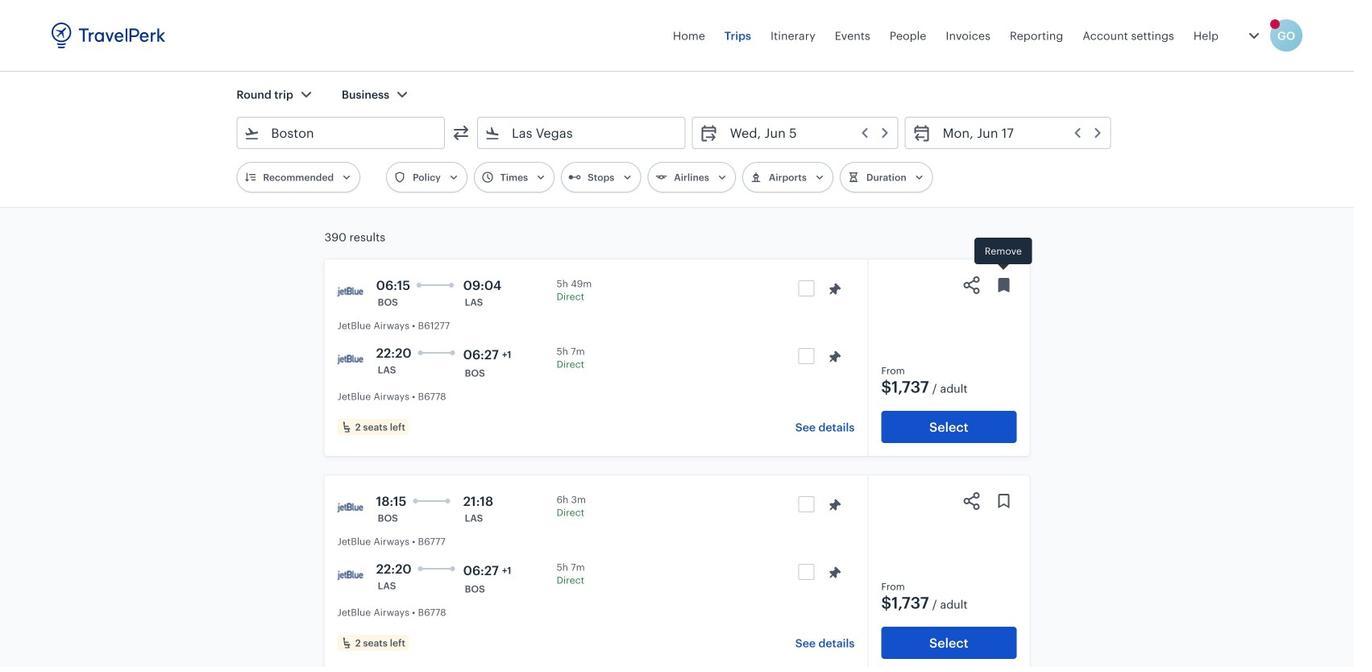Task type: locate. For each thing, give the bounding box(es) containing it.
From search field
[[260, 120, 423, 146]]

To search field
[[501, 120, 664, 146]]

Depart field
[[719, 120, 892, 146]]

4 jetblue airways image from the top
[[338, 563, 363, 589]]

jetblue airways image
[[338, 279, 363, 305], [338, 347, 363, 373], [338, 495, 363, 521], [338, 563, 363, 589]]

2 jetblue airways image from the top
[[338, 347, 363, 373]]

Return field
[[932, 120, 1104, 146]]

tooltip
[[975, 238, 1033, 272]]



Task type: vqa. For each thing, say whether or not it's contained in the screenshot.
Depart field
yes



Task type: describe. For each thing, give the bounding box(es) containing it.
3 jetblue airways image from the top
[[338, 495, 363, 521]]

1 jetblue airways image from the top
[[338, 279, 363, 305]]



